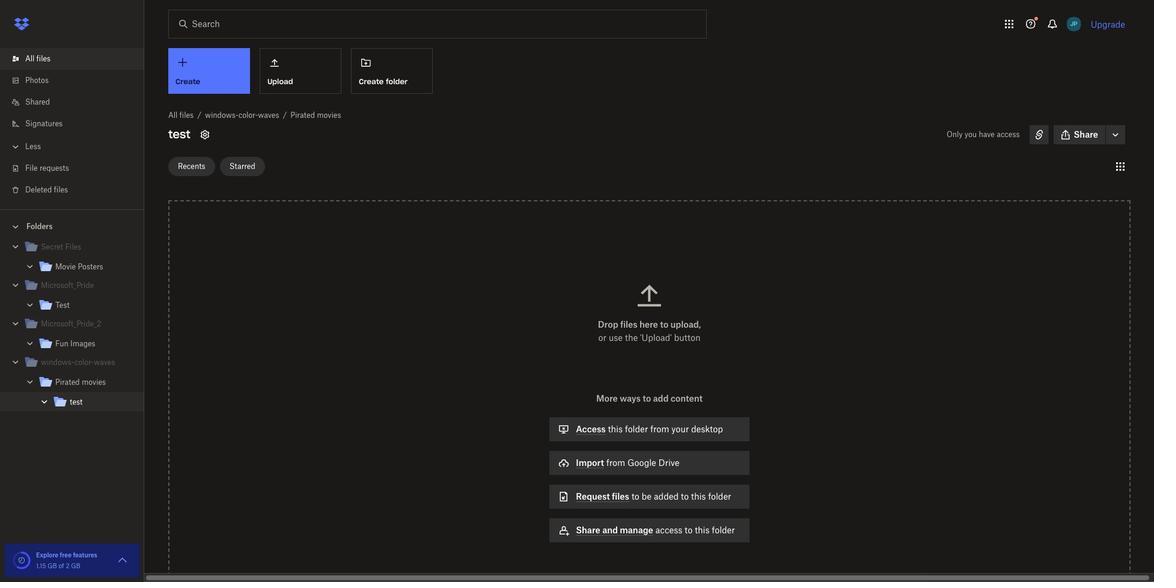 Task type: locate. For each thing, give the bounding box(es) containing it.
button
[[675, 333, 701, 343]]

0 horizontal spatial gb
[[48, 562, 57, 570]]

1 horizontal spatial pirated movies link
[[291, 109, 341, 121]]

test left folder settings icon
[[168, 128, 191, 141]]

1 horizontal spatial movies
[[317, 111, 341, 120]]

files left be
[[612, 491, 630, 502]]

requests
[[40, 164, 69, 173]]

all
[[25, 54, 34, 63], [168, 111, 178, 120]]

from right import
[[607, 458, 626, 468]]

all left windows-
[[168, 111, 178, 120]]

files for request files to be added to this folder
[[612, 491, 630, 502]]

here
[[640, 319, 658, 330]]

2 / from the left
[[283, 111, 287, 120]]

files for all files / windows-color-waves / pirated movies
[[180, 111, 194, 120]]

share inside button
[[1074, 129, 1099, 140]]

access inside more ways to add content element
[[656, 525, 683, 535]]

movies up test link
[[82, 378, 106, 387]]

group
[[0, 235, 144, 420]]

pirated movies link
[[291, 109, 341, 121], [38, 375, 135, 391]]

0 horizontal spatial movies
[[82, 378, 106, 387]]

0 vertical spatial movies
[[317, 111, 341, 120]]

folders
[[26, 222, 53, 231]]

/
[[197, 111, 201, 120], [283, 111, 287, 120]]

gb
[[48, 562, 57, 570], [71, 562, 80, 570]]

movies down upload dropdown button
[[317, 111, 341, 120]]

/ right waves at the top of the page
[[283, 111, 287, 120]]

shared link
[[10, 91, 144, 113]]

create for create
[[176, 77, 200, 86]]

group containing movie posters
[[0, 235, 144, 420]]

create folder button
[[351, 48, 433, 94]]

0 horizontal spatial pirated
[[55, 378, 80, 387]]

1 horizontal spatial gb
[[71, 562, 80, 570]]

use
[[609, 333, 623, 343]]

Search in folder "Dropbox" text field
[[192, 17, 682, 31]]

files up the
[[621, 319, 638, 330]]

create inside create folder button
[[359, 77, 384, 86]]

share button
[[1054, 125, 1106, 144]]

access right manage
[[656, 525, 683, 535]]

1 vertical spatial all
[[168, 111, 178, 120]]

movie posters
[[55, 262, 103, 271]]

photos
[[25, 76, 49, 85]]

share
[[1074, 129, 1099, 140], [576, 525, 601, 535]]

0 vertical spatial pirated
[[291, 111, 315, 120]]

1 vertical spatial pirated movies link
[[38, 375, 135, 391]]

1 horizontal spatial share
[[1074, 129, 1099, 140]]

gb right 2
[[71, 562, 80, 570]]

this right access
[[608, 424, 623, 434]]

access for have
[[997, 130, 1020, 139]]

all files link up shared link
[[10, 48, 144, 70]]

files inside all files link
[[36, 54, 51, 63]]

0 horizontal spatial access
[[656, 525, 683, 535]]

files left windows-
[[180, 111, 194, 120]]

files inside drop files here to upload, or use the 'upload' button
[[621, 319, 638, 330]]

all files / windows-color-waves / pirated movies
[[168, 111, 341, 120]]

files up photos
[[36, 54, 51, 63]]

test down the pirated movies
[[70, 398, 83, 407]]

all for all files / windows-color-waves / pirated movies
[[168, 111, 178, 120]]

from left your
[[651, 424, 670, 434]]

0 horizontal spatial all
[[25, 54, 34, 63]]

1 horizontal spatial create
[[359, 77, 384, 86]]

create
[[359, 77, 384, 86], [176, 77, 200, 86]]

0 vertical spatial from
[[651, 424, 670, 434]]

1 horizontal spatial all
[[168, 111, 178, 120]]

files right deleted
[[54, 185, 68, 194]]

create inside create popup button
[[176, 77, 200, 86]]

pirated movies
[[55, 378, 106, 387]]

test
[[168, 128, 191, 141], [70, 398, 83, 407]]

signatures link
[[10, 113, 144, 135]]

0 horizontal spatial /
[[197, 111, 201, 120]]

waves
[[258, 111, 279, 120]]

0 horizontal spatial create
[[176, 77, 200, 86]]

all files link
[[10, 48, 144, 70], [168, 109, 194, 121]]

folder settings image
[[198, 128, 212, 142]]

pirated movies link down upload dropdown button
[[291, 109, 341, 121]]

or
[[599, 333, 607, 343]]

share inside more ways to add content element
[[576, 525, 601, 535]]

to left be
[[632, 491, 640, 502]]

test
[[55, 301, 70, 310]]

0 vertical spatial all files link
[[10, 48, 144, 70]]

1 vertical spatial test
[[70, 398, 83, 407]]

files inside more ways to add content element
[[612, 491, 630, 502]]

this right added at the right bottom
[[692, 491, 706, 502]]

this
[[608, 424, 623, 434], [692, 491, 706, 502], [695, 525, 710, 535]]

1 horizontal spatial access
[[997, 130, 1020, 139]]

free
[[60, 552, 72, 559]]

upgrade
[[1091, 19, 1126, 29]]

/ up folder settings icon
[[197, 111, 201, 120]]

upgrade link
[[1091, 19, 1126, 29]]

1 horizontal spatial /
[[283, 111, 287, 120]]

0 vertical spatial pirated movies link
[[291, 109, 341, 121]]

1 vertical spatial share
[[576, 525, 601, 535]]

files for drop files here to upload, or use the 'upload' button
[[621, 319, 638, 330]]

access right have
[[997, 130, 1020, 139]]

1 vertical spatial all files link
[[168, 109, 194, 121]]

less image
[[10, 141, 22, 153]]

all files link left windows-
[[168, 109, 194, 121]]

pirated right waves at the top of the page
[[291, 111, 315, 120]]

be
[[642, 491, 652, 502]]

0 vertical spatial share
[[1074, 129, 1099, 140]]

all inside 'list item'
[[25, 54, 34, 63]]

access
[[997, 130, 1020, 139], [656, 525, 683, 535]]

files inside 'deleted files' link
[[54, 185, 68, 194]]

1 vertical spatial access
[[656, 525, 683, 535]]

pirated
[[291, 111, 315, 120], [55, 378, 80, 387]]

to
[[660, 319, 669, 330], [643, 393, 651, 404], [632, 491, 640, 502], [681, 491, 689, 502], [685, 525, 693, 535]]

2 gb from the left
[[71, 562, 80, 570]]

drive
[[659, 458, 680, 468]]

pirated inside group
[[55, 378, 80, 387]]

from
[[651, 424, 670, 434], [607, 458, 626, 468]]

all up photos
[[25, 54, 34, 63]]

starred button
[[220, 157, 265, 176]]

0 horizontal spatial share
[[576, 525, 601, 535]]

create button
[[168, 48, 250, 94]]

posters
[[78, 262, 103, 271]]

share for share and manage access to this folder
[[576, 525, 601, 535]]

gb left of
[[48, 562, 57, 570]]

0 vertical spatial all
[[25, 54, 34, 63]]

more ways to add content
[[597, 393, 703, 404]]

pirated movies link up test link
[[38, 375, 135, 391]]

only
[[947, 130, 963, 139]]

movies
[[317, 111, 341, 120], [82, 378, 106, 387]]

windows-
[[205, 111, 239, 120]]

starred
[[230, 161, 255, 171]]

pirated up test link
[[55, 378, 80, 387]]

1 horizontal spatial test
[[168, 128, 191, 141]]

images
[[70, 339, 95, 348]]

this down request files to be added to this folder
[[695, 525, 710, 535]]

0 vertical spatial access
[[997, 130, 1020, 139]]

0 horizontal spatial all files link
[[10, 48, 144, 70]]

google
[[628, 458, 657, 468]]

share and manage access to this folder
[[576, 525, 735, 535]]

1 vertical spatial movies
[[82, 378, 106, 387]]

to right here
[[660, 319, 669, 330]]

list
[[0, 41, 144, 209]]

folder
[[386, 77, 408, 86], [625, 424, 648, 434], [709, 491, 732, 502], [712, 525, 735, 535]]

files for deleted files
[[54, 185, 68, 194]]

test link
[[53, 395, 135, 411]]

file
[[25, 164, 38, 173]]

0 horizontal spatial test
[[70, 398, 83, 407]]

files for all files
[[36, 54, 51, 63]]

1 vertical spatial pirated
[[55, 378, 80, 387]]

1 vertical spatial from
[[607, 458, 626, 468]]

fun images
[[55, 339, 95, 348]]

create for create folder
[[359, 77, 384, 86]]

files
[[36, 54, 51, 63], [180, 111, 194, 120], [54, 185, 68, 194], [621, 319, 638, 330], [612, 491, 630, 502]]

quota usage element
[[12, 551, 31, 570]]



Task type: vqa. For each thing, say whether or not it's contained in the screenshot.


Task type: describe. For each thing, give the bounding box(es) containing it.
deleted files link
[[10, 179, 144, 201]]

more
[[597, 393, 618, 404]]

upload button
[[260, 48, 342, 94]]

less
[[25, 142, 41, 151]]

photos link
[[10, 70, 144, 91]]

add
[[653, 393, 669, 404]]

deleted files
[[25, 185, 68, 194]]

the
[[625, 333, 638, 343]]

import from google drive
[[576, 458, 680, 468]]

1 horizontal spatial from
[[651, 424, 670, 434]]

access
[[576, 424, 606, 434]]

recents
[[178, 161, 205, 171]]

windows-color-waves link
[[205, 109, 279, 121]]

shared
[[25, 97, 50, 106]]

to inside drop files here to upload, or use the 'upload' button
[[660, 319, 669, 330]]

request
[[576, 491, 610, 502]]

1 / from the left
[[197, 111, 201, 120]]

upload,
[[671, 319, 701, 330]]

jp
[[1071, 20, 1078, 28]]

your
[[672, 424, 689, 434]]

movies inside pirated movies link
[[82, 378, 106, 387]]

all files
[[25, 54, 51, 63]]

import
[[576, 458, 604, 468]]

create folder
[[359, 77, 408, 86]]

of
[[59, 562, 64, 570]]

have
[[979, 130, 995, 139]]

jp button
[[1065, 14, 1084, 34]]

ways
[[620, 393, 641, 404]]

file requests
[[25, 164, 69, 173]]

to right added at the right bottom
[[681, 491, 689, 502]]

0 vertical spatial test
[[168, 128, 191, 141]]

added
[[654, 491, 679, 502]]

file requests link
[[10, 158, 144, 179]]

explore free features 1.15 gb of 2 gb
[[36, 552, 97, 570]]

and
[[603, 525, 618, 535]]

fun images link
[[38, 336, 135, 352]]

all files list item
[[0, 48, 144, 70]]

1.15
[[36, 562, 46, 570]]

movie
[[55, 262, 76, 271]]

dropbox image
[[10, 12, 34, 36]]

features
[[73, 552, 97, 559]]

signatures
[[25, 119, 63, 128]]

more ways to add content element
[[547, 392, 752, 555]]

explore
[[36, 552, 58, 559]]

1 horizontal spatial all files link
[[168, 109, 194, 121]]

request files to be added to this folder
[[576, 491, 732, 502]]

0 vertical spatial this
[[608, 424, 623, 434]]

1 gb from the left
[[48, 562, 57, 570]]

drop
[[598, 319, 619, 330]]

1 horizontal spatial pirated
[[291, 111, 315, 120]]

test inside group
[[70, 398, 83, 407]]

folder inside button
[[386, 77, 408, 86]]

to down request files to be added to this folder
[[685, 525, 693, 535]]

drop files here to upload, or use the 'upload' button
[[598, 319, 701, 343]]

only you have access
[[947, 130, 1020, 139]]

movie posters link
[[38, 259, 135, 275]]

0 horizontal spatial from
[[607, 458, 626, 468]]

folders button
[[0, 217, 144, 235]]

list containing all files
[[0, 41, 144, 209]]

access this folder from your desktop
[[576, 424, 723, 434]]

2 vertical spatial this
[[695, 525, 710, 535]]

all for all files
[[25, 54, 34, 63]]

color-
[[239, 111, 258, 120]]

desktop
[[692, 424, 723, 434]]

access for manage
[[656, 525, 683, 535]]

2
[[66, 562, 69, 570]]

0 horizontal spatial pirated movies link
[[38, 375, 135, 391]]

deleted
[[25, 185, 52, 194]]

content
[[671, 393, 703, 404]]

1 vertical spatial this
[[692, 491, 706, 502]]

fun
[[55, 339, 68, 348]]

recents button
[[168, 157, 215, 176]]

to left 'add' at the bottom
[[643, 393, 651, 404]]

share for share
[[1074, 129, 1099, 140]]

upload
[[268, 77, 293, 86]]

manage
[[620, 525, 654, 535]]

'upload'
[[640, 333, 672, 343]]

you
[[965, 130, 977, 139]]

test link
[[38, 298, 135, 314]]



